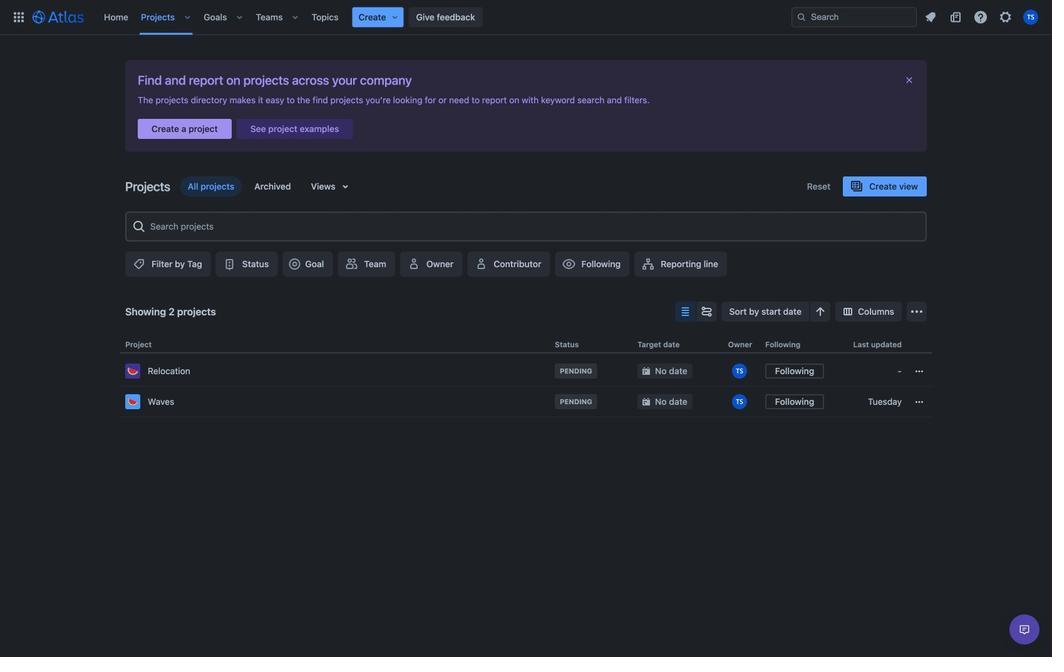 Task type: vqa. For each thing, say whether or not it's contained in the screenshot.
the 'Label' IMAGE
no



Task type: describe. For each thing, give the bounding box(es) containing it.
display as list image
[[678, 304, 693, 320]]

search projects image
[[132, 219, 147, 234]]

search image
[[797, 12, 807, 22]]

Search field
[[792, 7, 917, 27]]

Search projects field
[[147, 216, 921, 238]]



Task type: locate. For each thing, give the bounding box(es) containing it.
display as timeline image
[[700, 304, 715, 320]]

reverse sort order image
[[813, 304, 828, 320]]

banner
[[0, 0, 1053, 35]]

switch to... image
[[11, 10, 26, 25]]

tag image
[[132, 257, 147, 272]]

more options image
[[910, 304, 925, 320]]

help image
[[974, 10, 989, 25]]

top element
[[8, 0, 792, 35]]

None search field
[[792, 7, 917, 27]]

settings image
[[999, 10, 1014, 25]]

account image
[[1024, 10, 1039, 25]]

notifications image
[[923, 10, 939, 25]]

status image
[[222, 257, 237, 272]]

open intercom messenger image
[[1017, 623, 1032, 638]]

following image
[[562, 257, 577, 272]]

close banner image
[[905, 75, 915, 85]]



